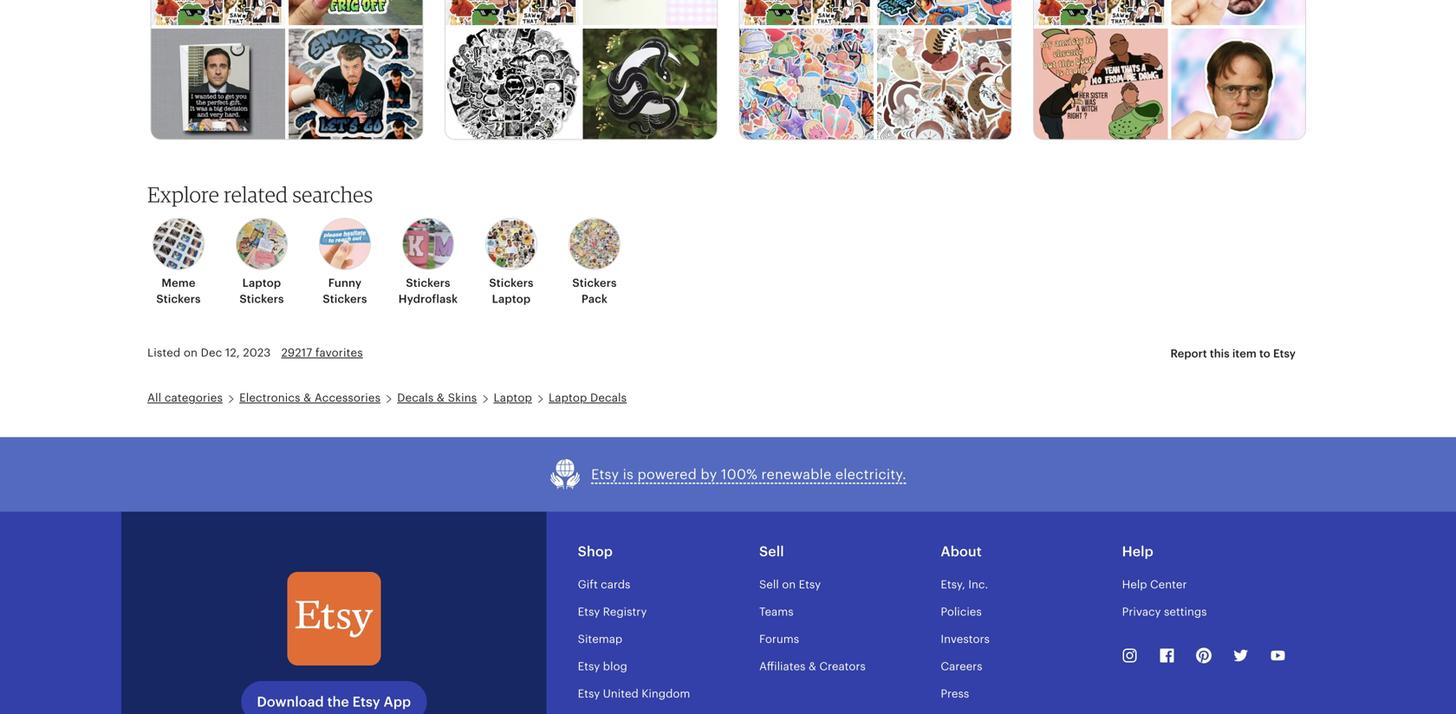 Task type: locate. For each thing, give the bounding box(es) containing it.
sell
[[759, 544, 784, 560], [759, 578, 779, 591]]

electronics
[[239, 392, 301, 405]]

5-300 pc meme stickers - internet funny diy stickers for hydroflask laptop luggage... waterproof 100% vinyl image for that's what she said - the office - greeting card image
[[151, 0, 285, 25]]

searches
[[293, 182, 373, 207]]

5-300 pc meme stickers - internet funny diy stickers for hydroflask laptop luggage... waterproof 100% vinyl image up that's what she said - the office - greeting card image
[[151, 0, 285, 25]]

laptop link
[[494, 392, 532, 405]]

2 sell from the top
[[759, 578, 779, 591]]

1 vertical spatial help
[[1122, 578, 1148, 591]]

etsy registry link
[[578, 606, 647, 619]]

&
[[304, 392, 312, 405], [437, 392, 445, 405], [809, 660, 817, 673]]

1 horizontal spatial decals
[[590, 392, 627, 405]]

funny
[[328, 277, 362, 290]]

4 5-300 pc meme stickers - internet funny diy stickers for hydroflask laptop luggage... waterproof 100% vinyl image from the left
[[1034, 0, 1168, 25]]

1 vertical spatial sell
[[759, 578, 779, 591]]

0 horizontal spatial &
[[304, 392, 312, 405]]

laptop decals link
[[549, 392, 627, 405]]

sell up teams link
[[759, 578, 779, 591]]

etsy united kingdom link
[[578, 688, 690, 701]]

dead inside rainbow | kawaii stickers, cute stickers, pastel goth, goth stickers, stickers laptop, vinyl stickers, goth home decor image
[[583, 0, 717, 25]]

5-300 pc meme stickers - internet funny diy stickers for hydroflask laptop luggage... waterproof 100% vinyl image up funny stickers| meme waterproof vinyl image
[[1034, 0, 1168, 25]]

3 5-300 pc meme stickers - internet funny diy stickers for hydroflask laptop luggage... waterproof 100% vinyl image from the left
[[740, 0, 874, 25]]

laptop inside stickers laptop
[[492, 292, 531, 305]]

gift
[[578, 578, 598, 591]]

electronics & accessories link
[[239, 392, 381, 405]]

powered
[[638, 467, 697, 482]]

0 horizontal spatial decals
[[397, 392, 434, 405]]

on
[[184, 346, 198, 359], [782, 578, 796, 591]]

explore
[[147, 182, 219, 207]]

explore related searches
[[147, 182, 373, 207]]

to
[[1260, 347, 1271, 360]]

affiliates
[[759, 660, 806, 673]]

stickers hydroflask
[[399, 277, 458, 305]]

0 vertical spatial sell
[[759, 544, 784, 560]]

on up teams link
[[782, 578, 796, 591]]

& left skins
[[437, 392, 445, 405]]

laptop up 2023
[[242, 277, 281, 290]]

help for help
[[1122, 544, 1154, 560]]

0 vertical spatial help
[[1122, 544, 1154, 560]]

2 help from the top
[[1122, 578, 1148, 591]]

5-300 pc meme stickers - internet funny diy stickers for hydroflask laptop luggage... waterproof 100% vinyl image
[[151, 0, 285, 25], [445, 0, 579, 25], [740, 0, 874, 25], [1034, 0, 1168, 25]]

sell for sell
[[759, 544, 784, 560]]

etsy right the 'to'
[[1274, 347, 1296, 360]]

stickers left stickers pack
[[489, 277, 534, 290]]

help up privacy at the right bottom of page
[[1122, 578, 1148, 591]]

5-300 pc meme stickers - internet funny diy stickers for hydroflask laptop luggage... waterproof 100% vinyl image for 10-100 pcs holographic aesthetic stickers, boho reflective laptop stickers pack, diy art for water bottle, phone, computer, scrapbooking image
[[740, 0, 874, 25]]

& for decals
[[437, 392, 445, 405]]

laptop left pack
[[492, 292, 531, 305]]

sell up sell on etsy link in the bottom right of the page
[[759, 544, 784, 560]]

sell for sell on etsy
[[759, 578, 779, 591]]

funny stickers| meme waterproof vinyl image
[[1034, 29, 1168, 143]]

0 vertical spatial on
[[184, 346, 198, 359]]

12,
[[225, 346, 240, 359]]

on for sell
[[782, 578, 796, 591]]

creators
[[820, 660, 866, 673]]

electronics & accessories
[[239, 392, 381, 405]]

categories
[[165, 392, 223, 405]]

stickers up "hydroflask"
[[406, 277, 451, 290]]

decals up is
[[590, 392, 627, 405]]

1 help from the top
[[1122, 544, 1154, 560]]

etsy down etsy blog link
[[578, 688, 600, 701]]

2023
[[243, 346, 271, 359]]

29217 favorites link
[[281, 346, 363, 359]]

teams
[[759, 606, 794, 619]]

& left creators
[[809, 660, 817, 673]]

5-300 pc meme stickers - internet funny diy stickers for hydroflask laptop luggage... waterproof 100% vinyl image up 10-100 pcs random gothic stickers dark horror vinyl waterproof black white gothic decals for laptop hydro flask computer water bottles image
[[445, 0, 579, 25]]

0 horizontal spatial on
[[184, 346, 198, 359]]

explore related searches region
[[137, 182, 1320, 338]]

etsy blog
[[578, 660, 627, 673]]

29217
[[281, 346, 312, 359]]

etsy right the
[[353, 694, 380, 710]]

this
[[1210, 347, 1230, 360]]

settings
[[1164, 606, 1207, 619]]

careers
[[941, 660, 983, 673]]

1 horizontal spatial on
[[782, 578, 796, 591]]

laptop stickers
[[240, 277, 284, 305]]

decals left skins
[[397, 392, 434, 405]]

2 5-300 pc meme stickers - internet funny diy stickers for hydroflask laptop luggage... waterproof 100% vinyl image from the left
[[445, 0, 579, 25]]

report this item to etsy button
[[1158, 338, 1309, 369]]

5-300 pc meme stickers - internet funny diy stickers for hydroflask laptop luggage... waterproof 100% vinyl image up 10-100 pcs holographic aesthetic stickers, boho reflective laptop stickers pack, diy art for water bottle, phone, computer, scrapbooking image
[[740, 0, 874, 25]]

2 horizontal spatial &
[[809, 660, 817, 673]]

etsy registry
[[578, 606, 647, 619]]

affiliates & creators link
[[759, 660, 866, 673]]

sell on etsy
[[759, 578, 821, 591]]

help
[[1122, 544, 1154, 560], [1122, 578, 1148, 591]]

teams link
[[759, 606, 794, 619]]

dwight schrute sticker - office dwight - dwight schrute the office tv show - the office tv - office dwight - tumblr stickers - the office image
[[1172, 29, 1305, 143]]

help up help center link
[[1122, 544, 1154, 560]]

stickers
[[406, 277, 451, 290], [489, 277, 534, 290], [573, 277, 617, 290], [156, 292, 201, 305], [240, 292, 284, 305], [323, 292, 367, 305]]

1 5-300 pc meme stickers - internet funny diy stickers for hydroflask laptop luggage... waterproof 100% vinyl image from the left
[[151, 0, 285, 25]]

1 horizontal spatial &
[[437, 392, 445, 405]]

trailer park boys randy sticker | officially licensed trailer park boys sticker | randy sticker trailer park boys merch | stickers for men image
[[288, 0, 422, 25]]

trailer park boys ricky sticker | smokes let's go | officially licensed trailer park boys sticker image
[[288, 29, 422, 143]]

laptop for laptop decals
[[549, 392, 587, 405]]

on left dec
[[184, 346, 198, 359]]

hydroflask
[[399, 292, 458, 305]]

investors link
[[941, 633, 990, 646]]

accessories
[[315, 392, 381, 405]]

laptop right skins
[[494, 392, 532, 405]]

laptop right laptop link in the left of the page
[[549, 392, 587, 405]]

the
[[327, 694, 349, 710]]

etsy
[[1274, 347, 1296, 360], [591, 467, 619, 482], [799, 578, 821, 591], [578, 606, 600, 619], [578, 660, 600, 673], [578, 688, 600, 701], [353, 694, 380, 710]]

related
[[224, 182, 288, 207]]

laptop decals
[[549, 392, 627, 405]]

etsy,
[[941, 578, 966, 591]]

serpens witchy snake moon clear vinyl sticker image
[[583, 29, 717, 143]]

etsy, inc.
[[941, 578, 989, 591]]

10-100 pcs holographic aesthetic stickers, boho reflective laptop stickers pack, diy art for water bottle, phone, computer, scrapbooking image
[[740, 29, 874, 143]]

etsy blog link
[[578, 660, 627, 673]]

outdoor adventure stickers for water bottles, camping hiking sticker pack for laptop decals travel suitcase luggage car nature (waterproof) image
[[877, 0, 1011, 25]]

etsy left is
[[591, 467, 619, 482]]

& for electronics
[[304, 392, 312, 405]]

etsy down gift
[[578, 606, 600, 619]]

10-100 pcs random gothic stickers dark horror vinyl waterproof black white gothic decals for laptop hydro flask computer water bottles image
[[445, 29, 579, 143]]

laptop inside the laptop stickers
[[242, 277, 281, 290]]

laptop for laptop link in the left of the page
[[494, 392, 532, 405]]

decals
[[397, 392, 434, 405], [590, 392, 627, 405]]

1 vertical spatial on
[[782, 578, 796, 591]]

skins
[[448, 392, 477, 405]]

& right electronics
[[304, 392, 312, 405]]

laptop
[[242, 277, 281, 290], [492, 292, 531, 305], [494, 392, 532, 405], [549, 392, 587, 405]]

1 sell from the top
[[759, 544, 784, 560]]



Task type: describe. For each thing, give the bounding box(es) containing it.
shop
[[578, 544, 613, 560]]

help center
[[1122, 578, 1187, 591]]

meme stickers
[[156, 277, 201, 305]]

dec
[[201, 346, 222, 359]]

report
[[1171, 347, 1207, 360]]

by
[[701, 467, 717, 482]]

sitemap link
[[578, 633, 623, 646]]

favorites
[[315, 346, 363, 359]]

that's what she said - the office - greeting card image
[[151, 29, 285, 143]]

etsy up the forums link
[[799, 578, 821, 591]]

on for listed
[[184, 346, 198, 359]]

funny stickers link
[[309, 218, 381, 307]]

united
[[603, 688, 639, 701]]

help center link
[[1122, 578, 1187, 591]]

gift cards
[[578, 578, 631, 591]]

etsy left blog
[[578, 660, 600, 673]]

download the etsy app
[[257, 694, 411, 710]]

download the etsy app link
[[241, 681, 427, 714]]

item
[[1233, 347, 1257, 360]]

decals & skins
[[397, 392, 477, 405]]

listed on dec 12, 2023
[[147, 346, 271, 359]]

2 decals from the left
[[590, 392, 627, 405]]

meme
[[162, 277, 196, 290]]

cards
[[601, 578, 631, 591]]

stickers laptop link
[[475, 218, 548, 307]]

renewable
[[762, 467, 832, 482]]

all categories
[[147, 392, 223, 405]]

all
[[147, 392, 161, 405]]

5-300 pc meme stickers - internet funny diy stickers for hydroflask laptop luggage... waterproof 100% vinyl image for 10-100 pcs random gothic stickers dark horror vinyl waterproof black white gothic decals for laptop hydro flask computer water bottles image
[[445, 0, 579, 25]]

etsy is powered by 100% renewable electricity.
[[591, 467, 907, 482]]

forums link
[[759, 633, 799, 646]]

1 decals from the left
[[397, 392, 434, 405]]

electricity.
[[836, 467, 907, 482]]

privacy settings
[[1122, 606, 1207, 619]]

etsy inside 'button'
[[591, 467, 619, 482]]

stickers hydroflask link
[[392, 218, 465, 307]]

blog
[[603, 660, 627, 673]]

etsy inside button
[[1274, 347, 1296, 360]]

stickers laptop
[[489, 277, 534, 305]]

inc.
[[969, 578, 989, 591]]

prison mike sticker image
[[1172, 0, 1305, 25]]

etsy, inc. link
[[941, 578, 989, 591]]

registry
[[603, 606, 647, 619]]

50 cute boho stickers retro pack hydroflask laptop car sticker pack image
[[877, 29, 1011, 143]]

download
[[257, 694, 324, 710]]

stickers up pack
[[573, 277, 617, 290]]

funny stickers
[[323, 277, 367, 305]]

privacy settings link
[[1122, 606, 1207, 619]]

stickers inside stickers hydroflask
[[406, 277, 451, 290]]

5-300 pc meme stickers - internet funny diy stickers for hydroflask laptop luggage... waterproof 100% vinyl image for funny stickers| meme waterproof vinyl image
[[1034, 0, 1168, 25]]

policies link
[[941, 606, 982, 619]]

meme stickers link
[[142, 218, 215, 307]]

stickers pack link
[[558, 218, 631, 307]]

help for help center
[[1122, 578, 1148, 591]]

about
[[941, 544, 982, 560]]

29217 favorites
[[281, 346, 363, 359]]

stickers pack
[[573, 277, 617, 305]]

laptop stickers link
[[225, 218, 298, 307]]

investors
[[941, 633, 990, 646]]

decals & skins link
[[397, 392, 477, 405]]

100%
[[721, 467, 758, 482]]

press link
[[941, 688, 970, 701]]

stickers down meme
[[156, 292, 201, 305]]

affiliates & creators
[[759, 660, 866, 673]]

kingdom
[[642, 688, 690, 701]]

laptop for laptop stickers
[[242, 277, 281, 290]]

stickers down "funny"
[[323, 292, 367, 305]]

app
[[384, 694, 411, 710]]

etsy is powered by 100% renewable electricity. button
[[550, 458, 907, 491]]

listed
[[147, 346, 181, 359]]

center
[[1151, 578, 1187, 591]]

pack
[[582, 292, 608, 305]]

sell on etsy link
[[759, 578, 821, 591]]

stickers up 2023
[[240, 292, 284, 305]]

press
[[941, 688, 970, 701]]

report this item to etsy
[[1171, 347, 1296, 360]]

privacy
[[1122, 606, 1161, 619]]

sitemap
[[578, 633, 623, 646]]

etsy united kingdom
[[578, 688, 690, 701]]

all categories link
[[147, 392, 223, 405]]

careers link
[[941, 660, 983, 673]]

policies
[[941, 606, 982, 619]]

gift cards link
[[578, 578, 631, 591]]

& for affiliates
[[809, 660, 817, 673]]



Task type: vqa. For each thing, say whether or not it's contained in the screenshot.
banner
no



